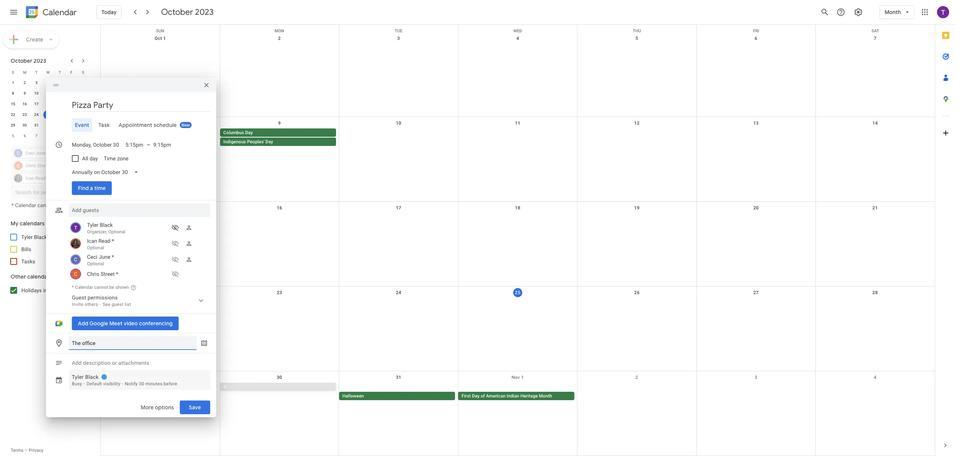 Task type: vqa. For each thing, say whether or not it's contained in the screenshot.
Calendar to the middle
yes



Task type: locate. For each thing, give the bounding box(es) containing it.
12 inside grid
[[635, 121, 640, 126]]

appointment
[[119, 122, 153, 129]]

0 vertical spatial 7
[[875, 36, 877, 41]]

other calendars button
[[2, 271, 94, 283]]

– left end time text field
[[147, 142, 150, 148]]

be up permissions
[[109, 285, 114, 290]]

new
[[182, 123, 190, 128]]

0 vertical spatial cannot
[[37, 202, 54, 208]]

day for columbus
[[245, 130, 253, 135]]

7 inside grid
[[875, 36, 877, 41]]

time zone
[[104, 156, 129, 162]]

8
[[12, 91, 14, 95], [159, 121, 162, 126], [47, 134, 49, 138]]

– right terms
[[25, 448, 28, 454]]

5 down the thu
[[636, 36, 639, 41]]

1 vertical spatial 24
[[396, 290, 402, 296]]

tyler up busy
[[72, 374, 84, 380]]

black up organizer,
[[100, 222, 113, 228]]

29 inside october 2023 grid
[[11, 123, 15, 127]]

14 inside grid
[[873, 121, 879, 126]]

day left of
[[472, 394, 480, 399]]

30 for nov 1
[[277, 375, 282, 380]]

calendars up in
[[27, 274, 52, 280]]

1 vertical spatial 30
[[277, 375, 282, 380]]

5
[[636, 36, 639, 41], [59, 81, 61, 85], [12, 134, 14, 138]]

31 inside grid
[[396, 375, 402, 380]]

7 down '31' element
[[35, 134, 38, 138]]

24
[[34, 113, 39, 117], [396, 290, 402, 296]]

november 5 element
[[9, 132, 18, 141]]

1 vertical spatial 28
[[873, 290, 879, 296]]

tyler black, organizer, optional tree item
[[69, 220, 210, 236]]

–
[[147, 142, 150, 148], [25, 448, 28, 454]]

12 for october 2023
[[58, 91, 62, 95]]

12 inside 12 element
[[58, 91, 62, 95]]

23
[[23, 113, 27, 117], [277, 290, 282, 296]]

calendar up "guest"
[[75, 285, 93, 290]]

optional down ican
[[87, 245, 104, 251]]

2 vertical spatial 10
[[69, 134, 74, 138]]

1 horizontal spatial 24
[[396, 290, 402, 296]]

cannot inside the * calendar cannot be shown search field
[[37, 202, 54, 208]]

1 horizontal spatial black
[[85, 374, 99, 380]]

cannot down search for people text field
[[37, 202, 54, 208]]

16
[[23, 102, 27, 106], [277, 205, 282, 211]]

tyler up bills
[[21, 234, 33, 240]]

first
[[462, 394, 471, 399]]

2 vertical spatial day
[[472, 394, 480, 399]]

shown
[[62, 202, 78, 208], [115, 285, 129, 290]]

0 vertical spatial 17
[[34, 102, 39, 106]]

calendars inside other calendars dropdown button
[[27, 274, 52, 280]]

0 horizontal spatial day
[[245, 130, 253, 135]]

day
[[245, 130, 253, 135], [266, 139, 273, 145], [472, 394, 480, 399]]

october up the sun
[[161, 7, 193, 18]]

21 element
[[79, 100, 88, 109]]

* calendar cannot be shown down search for people text field
[[11, 202, 78, 208]]

0 vertical spatial 24
[[34, 113, 39, 117]]

11 for sun
[[515, 121, 521, 126]]

be down search for people text field
[[55, 202, 61, 208]]

18 element
[[44, 100, 53, 109]]

12
[[58, 91, 62, 95], [635, 121, 640, 126]]

28 inside grid
[[873, 290, 879, 296]]

cannot up permissions
[[94, 285, 108, 290]]

0 vertical spatial october 2023
[[161, 7, 214, 18]]

2 t from the left
[[59, 70, 61, 74]]

calendar
[[43, 7, 77, 18], [15, 202, 36, 208], [75, 285, 93, 290]]

chris street tree item
[[69, 268, 210, 280]]

find a time
[[78, 185, 106, 192]]

calendar up my calendars
[[15, 202, 36, 208]]

* inside the "ceci june * optional"
[[112, 254, 114, 260]]

7
[[875, 36, 877, 41], [82, 81, 84, 85], [35, 134, 38, 138]]

1 vertical spatial 15
[[158, 205, 163, 211]]

15 up 22
[[11, 102, 15, 106]]

optional inside 'ican read * optional'
[[87, 245, 104, 251]]

24 inside october 2023 grid
[[34, 113, 39, 117]]

october 2023
[[161, 7, 214, 18], [11, 57, 46, 64]]

1 vertical spatial 5
[[59, 81, 61, 85]]

0 horizontal spatial 21
[[81, 102, 85, 106]]

2 vertical spatial 6
[[24, 134, 26, 138]]

shown up guest
[[115, 285, 129, 290]]

* up my on the left top of page
[[11, 202, 14, 208]]

2 horizontal spatial 10
[[396, 121, 402, 126]]

6 down 30 element
[[24, 134, 26, 138]]

tyler black up busy
[[72, 374, 99, 380]]

25 cell
[[42, 110, 54, 120]]

0 horizontal spatial 30
[[23, 123, 27, 127]]

26
[[635, 290, 640, 296]]

21 inside row group
[[81, 102, 85, 106]]

s left m in the left top of the page
[[12, 70, 14, 74]]

28 inside october 2023 grid
[[81, 113, 85, 117]]

1 vertical spatial calendars
[[27, 274, 52, 280]]

9 for october 2023
[[24, 91, 26, 95]]

1 horizontal spatial 25
[[515, 290, 521, 296]]

21 inside grid
[[873, 205, 879, 211]]

23 for 27
[[277, 290, 282, 296]]

cannot
[[37, 202, 54, 208], [94, 285, 108, 290]]

0 vertical spatial 25
[[46, 113, 50, 117]]

day up "peoples'"
[[245, 130, 253, 135]]

day
[[90, 156, 98, 162]]

1 right the nov
[[522, 375, 524, 380]]

0 vertical spatial month
[[885, 9, 902, 16]]

oct 1
[[155, 36, 166, 41]]

description
[[83, 360, 111, 366]]

31 inside october 2023 grid
[[34, 123, 39, 127]]

13 for october 2023
[[69, 91, 74, 95]]

8 up end time text field
[[159, 121, 162, 126]]

14 for sun
[[873, 121, 879, 126]]

1 vertical spatial 12
[[635, 121, 640, 126]]

row
[[101, 25, 936, 33], [101, 32, 936, 117], [7, 67, 89, 78], [7, 78, 89, 88], [7, 88, 89, 99], [7, 99, 89, 110], [7, 110, 89, 120], [101, 117, 936, 202], [7, 120, 89, 131], [7, 131, 89, 142], [101, 202, 936, 287], [101, 287, 936, 372], [101, 372, 936, 457]]

calendars inside my calendars dropdown button
[[20, 220, 45, 227]]

main drawer image
[[9, 8, 18, 17]]

6 for 1
[[70, 81, 73, 85]]

13 inside row group
[[69, 91, 74, 95]]

1 vertical spatial 20
[[754, 205, 759, 211]]

grid
[[100, 25, 936, 457]]

chris street *
[[87, 271, 118, 277]]

row containing sun
[[101, 25, 936, 33]]

1 horizontal spatial 17
[[396, 205, 402, 211]]

november 1 element
[[44, 121, 53, 130]]

optional down ceci at the left
[[87, 261, 104, 267]]

day down columbus day button
[[266, 139, 273, 145]]

1 vertical spatial 25
[[515, 290, 521, 296]]

0 vertical spatial 23
[[23, 113, 27, 117]]

2
[[278, 36, 281, 41], [24, 81, 26, 85], [636, 375, 639, 380]]

* inside 'ican read * optional'
[[112, 238, 114, 244]]

october
[[161, 7, 193, 18], [11, 57, 32, 64]]

1 down 25, today element
[[47, 123, 49, 127]]

optional inside the "ceci june * optional"
[[87, 261, 104, 267]]

0 horizontal spatial 28
[[81, 113, 85, 117]]

* for ican read * optional
[[112, 238, 114, 244]]

0 vertical spatial calendar
[[43, 7, 77, 18]]

* right street
[[116, 271, 118, 277]]

2 vertical spatial optional
[[87, 261, 104, 267]]

10 for sun
[[396, 121, 402, 126]]

sun
[[156, 29, 164, 33]]

tyler
[[87, 222, 99, 228], [21, 234, 33, 240], [72, 374, 84, 380]]

0 horizontal spatial 5
[[12, 134, 14, 138]]

23 inside grid
[[277, 290, 282, 296]]

0 horizontal spatial 15
[[11, 102, 15, 106]]

29 element
[[9, 121, 18, 130]]

t left w on the top left
[[35, 70, 38, 74]]

* inside search field
[[11, 202, 14, 208]]

7 down sat
[[875, 36, 877, 41]]

optional for black
[[108, 229, 125, 235]]

25 inside cell
[[46, 113, 50, 117]]

in
[[43, 288, 47, 294]]

1 horizontal spatial 6
[[70, 81, 73, 85]]

7 up '14' element
[[82, 81, 84, 85]]

11 inside grid
[[515, 121, 521, 126]]

0 vertical spatial 13
[[69, 91, 74, 95]]

american
[[486, 394, 506, 399]]

0 horizontal spatial be
[[55, 202, 61, 208]]

month inside button
[[539, 394, 553, 399]]

month right heritage
[[539, 394, 553, 399]]

0 vertical spatial shown
[[62, 202, 78, 208]]

5 up 12 element
[[59, 81, 61, 85]]

6 down f
[[70, 81, 73, 85]]

0 vertical spatial 15
[[11, 102, 15, 106]]

read
[[99, 238, 111, 244]]

month
[[885, 9, 902, 16], [539, 394, 553, 399]]

31 up halloween 'button'
[[396, 375, 402, 380]]

holidays in united states
[[21, 288, 80, 294]]

30 inside 30 element
[[23, 123, 27, 127]]

show schedule of chris street image
[[169, 268, 181, 280]]

tyler black up bills
[[21, 234, 47, 240]]

1 t from the left
[[35, 70, 38, 74]]

0 horizontal spatial 8
[[12, 91, 14, 95]]

0 vertical spatial 29
[[11, 123, 15, 127]]

12 element
[[55, 89, 64, 98]]

15 inside october 2023 grid
[[11, 102, 15, 106]]

29 for 1
[[11, 123, 15, 127]]

1 vertical spatial october
[[11, 57, 32, 64]]

2 horizontal spatial black
[[100, 222, 113, 228]]

2 horizontal spatial day
[[472, 394, 480, 399]]

0 vertical spatial 31
[[34, 123, 39, 127]]

tab list
[[936, 25, 957, 435], [52, 118, 210, 132]]

1 vertical spatial 21
[[873, 205, 879, 211]]

1 horizontal spatial 9
[[278, 121, 281, 126]]

0 vertical spatial optional
[[108, 229, 125, 235]]

1 vertical spatial 13
[[754, 121, 759, 126]]

8 inside grid
[[159, 121, 162, 126]]

0 vertical spatial 8
[[12, 91, 14, 95]]

t
[[35, 70, 38, 74], [59, 70, 61, 74]]

november 6 element
[[20, 132, 29, 141]]

* inside chris street tree item
[[116, 271, 118, 277]]

1 horizontal spatial 18
[[515, 205, 521, 211]]

8 for october 2023
[[12, 91, 14, 95]]

other calendars
[[11, 274, 52, 280]]

row containing 1
[[7, 78, 89, 88]]

Guests text field
[[72, 204, 207, 217]]

1 vertical spatial 14
[[873, 121, 879, 126]]

11 element
[[44, 89, 53, 98]]

2 horizontal spatial 7
[[875, 36, 877, 41]]

8 inside november 8 element
[[47, 134, 49, 138]]

my calendars
[[11, 220, 45, 227]]

2 horizontal spatial 30
[[277, 375, 282, 380]]

calendars right my on the left top of page
[[20, 220, 45, 227]]

15 element
[[9, 100, 18, 109]]

9 up 16 element
[[24, 91, 26, 95]]

2 vertical spatial black
[[85, 374, 99, 380]]

24 inside grid
[[396, 290, 402, 296]]

None field
[[69, 166, 145, 179]]

2 inside row group
[[24, 81, 26, 85]]

0 horizontal spatial 24
[[34, 113, 39, 117]]

october 2023 up m in the left top of the page
[[11, 57, 46, 64]]

time
[[104, 156, 116, 162]]

0 horizontal spatial 6
[[24, 134, 26, 138]]

1 vertical spatial day
[[266, 139, 273, 145]]

16 inside october 2023 grid
[[23, 102, 27, 106]]

0 vertical spatial 18
[[46, 102, 50, 106]]

invite
[[72, 302, 83, 307]]

or
[[112, 360, 117, 366]]

18 inside october 2023 grid
[[46, 102, 50, 106]]

8 down the november 1 element
[[47, 134, 49, 138]]

* right "june"
[[112, 254, 114, 260]]

29 down 22 element
[[11, 123, 15, 127]]

1 horizontal spatial 14
[[873, 121, 879, 126]]

18 inside grid
[[515, 205, 521, 211]]

calendar heading
[[41, 7, 77, 18]]

14
[[81, 91, 85, 95], [873, 121, 879, 126]]

17
[[34, 102, 39, 106], [396, 205, 402, 211]]

25 for 27
[[515, 290, 521, 296]]

31 down 24 element
[[34, 123, 39, 127]]

guest permissions
[[72, 295, 118, 301]]

17 inside october 2023 grid
[[34, 102, 39, 106]]

* right read
[[112, 238, 114, 244]]

schedule
[[154, 122, 177, 129]]

october 2023 up the sun
[[161, 7, 214, 18]]

9
[[24, 91, 26, 95], [278, 121, 281, 126]]

thu
[[633, 29, 642, 33]]

1 vertical spatial 9
[[278, 121, 281, 126]]

2 horizontal spatial 6
[[755, 36, 758, 41]]

cell containing columbus day
[[220, 129, 339, 147]]

16 for 20
[[23, 102, 27, 106]]

25, today element
[[44, 110, 53, 119]]

shown down search for people text field
[[62, 202, 78, 208]]

14 inside '14' element
[[81, 91, 85, 95]]

ican
[[87, 238, 97, 244]]

october 2023 grid
[[7, 67, 89, 142]]

0 vertical spatial * calendar cannot be shown
[[11, 202, 78, 208]]

t left f
[[59, 70, 61, 74]]

nov 1
[[512, 375, 524, 380]]

1 vertical spatial 11
[[515, 121, 521, 126]]

black up default
[[85, 374, 99, 380]]

optional up read
[[108, 229, 125, 235]]

1 horizontal spatial 23
[[277, 290, 282, 296]]

1 horizontal spatial 11
[[81, 134, 85, 138]]

1 horizontal spatial 15
[[158, 205, 163, 211]]

s
[[12, 70, 14, 74], [82, 70, 84, 74]]

today button
[[97, 3, 122, 21]]

row containing oct 1
[[101, 32, 936, 117]]

5 for oct 1
[[636, 36, 639, 41]]

1 vertical spatial 29
[[158, 375, 163, 380]]

calendar up create at the top of the page
[[43, 7, 77, 18]]

0 vertical spatial 11
[[46, 91, 50, 95]]

10 inside grid
[[396, 121, 402, 126]]

0 vertical spatial be
[[55, 202, 61, 208]]

18
[[46, 102, 50, 106], [515, 205, 521, 211]]

1
[[163, 36, 166, 41], [12, 81, 14, 85], [47, 123, 49, 127], [522, 375, 524, 380]]

23 inside grid
[[23, 113, 27, 117]]

black inside my calendars list
[[34, 234, 47, 240]]

13 inside grid
[[754, 121, 759, 126]]

8 up the 15 element
[[12, 91, 14, 95]]

1 horizontal spatial s
[[82, 70, 84, 74]]

optional for june
[[87, 261, 104, 267]]

month right settings menu image
[[885, 9, 902, 16]]

2 horizontal spatial 2
[[636, 375, 639, 380]]

2 horizontal spatial 8
[[159, 121, 162, 126]]

15 up tyler black, organizer, optional tree item
[[158, 205, 163, 211]]

0 vertical spatial tyler black
[[21, 234, 47, 240]]

guest
[[112, 302, 124, 307]]

6 inside grid
[[755, 36, 758, 41]]

black down my calendars dropdown button
[[34, 234, 47, 240]]

16 for 19
[[277, 205, 282, 211]]

holidays
[[21, 288, 42, 294]]

to element
[[147, 142, 150, 148]]

0 horizontal spatial 23
[[23, 113, 27, 117]]

5 down 29 element
[[12, 134, 14, 138]]

row group
[[7, 78, 89, 142]]

17 inside grid
[[396, 205, 402, 211]]

october up m in the left top of the page
[[11, 57, 32, 64]]

12 for sun
[[635, 121, 640, 126]]

20 element
[[67, 100, 76, 109]]

calendars
[[20, 220, 45, 227], [27, 274, 52, 280]]

guests invited to this event. tree
[[69, 220, 210, 280]]

31 for nov 1
[[396, 375, 402, 380]]

1 horizontal spatial 20
[[754, 205, 759, 211]]

1 horizontal spatial shown
[[115, 285, 129, 290]]

1 horizontal spatial 12
[[635, 121, 640, 126]]

3
[[398, 36, 400, 41], [35, 81, 38, 85], [70, 123, 73, 127], [755, 375, 758, 380]]

tyler up organizer,
[[87, 222, 99, 228]]

settings menu image
[[855, 8, 864, 17]]

* calendar cannot be shown up permissions
[[72, 285, 129, 290]]

1 horizontal spatial 31
[[396, 375, 402, 380]]

0 horizontal spatial october 2023
[[11, 57, 46, 64]]

calendars for other calendars
[[27, 274, 52, 280]]

2 vertical spatial 8
[[47, 134, 49, 138]]

20
[[69, 102, 74, 106], [754, 205, 759, 211]]

9 inside row group
[[24, 91, 26, 95]]

0 horizontal spatial 31
[[34, 123, 39, 127]]

s right f
[[82, 70, 84, 74]]

9 up columbus day button
[[278, 121, 281, 126]]

9 inside grid
[[278, 121, 281, 126]]

0 vertical spatial 16
[[23, 102, 27, 106]]

optional inside the tyler black organizer, optional
[[108, 229, 125, 235]]

0 horizontal spatial 2023
[[34, 57, 46, 64]]

0 horizontal spatial t
[[35, 70, 38, 74]]

row containing 5
[[7, 131, 89, 142]]

20 inside "element"
[[69, 102, 74, 106]]

18 for 19
[[515, 205, 521, 211]]

optional for read
[[87, 245, 104, 251]]

others
[[85, 302, 98, 307]]

peoples'
[[247, 139, 265, 145]]

1 horizontal spatial 16
[[277, 205, 282, 211]]

31
[[34, 123, 39, 127], [396, 375, 402, 380]]

30 element
[[20, 121, 29, 130]]

1 vertical spatial calendar
[[15, 202, 36, 208]]

add description or attachments
[[72, 360, 149, 366]]

10 inside 'element'
[[69, 134, 74, 138]]

event button
[[72, 118, 92, 132]]

0 horizontal spatial 16
[[23, 102, 27, 106]]

0 vertical spatial 2023
[[195, 7, 214, 18]]

0 vertical spatial 2
[[278, 36, 281, 41]]

19
[[635, 205, 640, 211]]

6 down fri
[[755, 36, 758, 41]]

29 up minutes
[[158, 375, 163, 380]]

0 vertical spatial 6
[[755, 36, 758, 41]]

31 for 1
[[34, 123, 39, 127]]

1 vertical spatial 2
[[24, 81, 26, 85]]

cell
[[101, 129, 220, 147], [220, 129, 339, 147], [339, 129, 459, 147], [459, 129, 578, 147], [816, 129, 936, 147], [54, 131, 66, 142], [101, 383, 220, 401]]

1 vertical spatial 16
[[277, 205, 282, 211]]

all
[[82, 156, 88, 162]]

24 for 27
[[396, 290, 402, 296]]

day inside first day of american indian heritage month button
[[472, 394, 480, 399]]

wed
[[514, 29, 523, 33]]

15 for 19
[[158, 205, 163, 211]]

0 vertical spatial day
[[245, 130, 253, 135]]

6
[[755, 36, 758, 41], [70, 81, 73, 85], [24, 134, 26, 138]]

1 horizontal spatial 10
[[69, 134, 74, 138]]

14 element
[[79, 89, 88, 98]]

29 for nov 1
[[158, 375, 163, 380]]

2 vertical spatial calendar
[[75, 285, 93, 290]]

1 right oct
[[163, 36, 166, 41]]

30 inside grid
[[277, 375, 282, 380]]



Task type: describe. For each thing, give the bounding box(es) containing it.
halloween
[[343, 394, 364, 399]]

appointment schedule
[[119, 122, 177, 129]]

calendar inside the * calendar cannot be shown search field
[[15, 202, 36, 208]]

show schedule of ican read image
[[169, 238, 181, 250]]

be inside search field
[[55, 202, 61, 208]]

Add title text field
[[72, 100, 210, 111]]

june
[[99, 254, 110, 260]]

tasks
[[21, 259, 35, 265]]

fri
[[754, 29, 760, 33]]

1 vertical spatial october 2023
[[11, 57, 46, 64]]

calendar element
[[24, 5, 77, 21]]

Location text field
[[72, 337, 194, 350]]

* Calendar cannot be shown search field
[[0, 143, 94, 208]]

oct
[[155, 36, 162, 41]]

13 element
[[67, 89, 76, 98]]

cell inside october 2023 grid
[[54, 131, 66, 142]]

27 element
[[67, 110, 76, 119]]

calendars for my calendars
[[20, 220, 45, 227]]

31 element
[[32, 121, 41, 130]]

2 vertical spatial 5
[[12, 134, 14, 138]]

25 for 28
[[46, 113, 50, 117]]

m
[[23, 70, 26, 74]]

w
[[46, 70, 50, 74]]

default visibility
[[87, 382, 120, 387]]

privacy
[[29, 448, 43, 454]]

20 inside grid
[[754, 205, 759, 211]]

5 for 1
[[59, 81, 61, 85]]

today
[[102, 9, 117, 16]]

Search for people text field
[[15, 186, 82, 199]]

1 vertical spatial shown
[[115, 285, 129, 290]]

1 horizontal spatial –
[[147, 142, 150, 148]]

shown inside search field
[[62, 202, 78, 208]]

create button
[[3, 30, 59, 49]]

november 8 element
[[44, 132, 53, 141]]

notify 30 minutes before
[[125, 382, 177, 387]]

tyler inside my calendars list
[[21, 234, 33, 240]]

7 for oct 1
[[875, 36, 877, 41]]

heritage
[[521, 394, 538, 399]]

1 horizontal spatial day
[[266, 139, 273, 145]]

street
[[101, 271, 115, 277]]

find a time button
[[72, 179, 112, 197]]

30 for 1
[[23, 123, 27, 127]]

tab list containing event
[[52, 118, 210, 132]]

first day of american indian heritage month button
[[459, 392, 575, 401]]

9 for sun
[[278, 121, 281, 126]]

visibility
[[103, 382, 120, 387]]

2 vertical spatial 2
[[636, 375, 639, 380]]

indigenous peoples' day button
[[220, 138, 336, 146]]

november 3 element
[[67, 121, 76, 130]]

1 horizontal spatial be
[[109, 285, 114, 290]]

time zone button
[[101, 152, 132, 166]]

november 10 element
[[67, 132, 76, 141]]

* calendar cannot be shown inside search field
[[11, 202, 78, 208]]

zone
[[117, 156, 129, 162]]

see guest list
[[103, 302, 131, 307]]

find
[[78, 185, 89, 192]]

task button
[[95, 118, 113, 132]]

18 for 20
[[46, 102, 50, 106]]

indigenous
[[224, 139, 246, 145]]

day for first
[[472, 394, 480, 399]]

november 7 element
[[32, 132, 41, 141]]

1 horizontal spatial cannot
[[94, 285, 108, 290]]

other
[[11, 274, 26, 280]]

united
[[49, 288, 64, 294]]

sat
[[872, 29, 880, 33]]

attachments
[[118, 360, 149, 366]]

tue
[[395, 29, 403, 33]]

show schedule of ceci june image
[[169, 254, 181, 266]]

new element
[[180, 122, 192, 128]]

add
[[72, 360, 82, 366]]

notify
[[125, 382, 138, 387]]

ceci june * optional
[[87, 254, 114, 267]]

1 s from the left
[[12, 70, 14, 74]]

24 for 28
[[34, 113, 39, 117]]

before
[[164, 382, 177, 387]]

halloween button
[[339, 392, 456, 401]]

13 for sun
[[754, 121, 759, 126]]

columbus day button
[[220, 129, 336, 137]]

see
[[103, 302, 111, 307]]

calendar inside calendar element
[[43, 7, 77, 18]]

4 inside november 4 element
[[82, 123, 84, 127]]

my
[[11, 220, 18, 227]]

1 horizontal spatial october 2023
[[161, 7, 214, 18]]

2 for 1
[[24, 81, 26, 85]]

23 element
[[20, 110, 29, 119]]

28 element
[[79, 110, 88, 119]]

black inside the tyler black organizer, optional
[[100, 222, 113, 228]]

15 for 20
[[11, 102, 15, 106]]

0 horizontal spatial october
[[11, 57, 32, 64]]

* for ceci june * optional
[[112, 254, 114, 260]]

24 element
[[32, 110, 41, 119]]

task
[[98, 122, 110, 129]]

tyler inside the tyler black organizer, optional
[[87, 222, 99, 228]]

guest
[[72, 295, 86, 301]]

1 horizontal spatial tab list
[[936, 25, 957, 435]]

terms – privacy
[[11, 448, 43, 454]]

columbus day indigenous peoples' day
[[224, 130, 273, 145]]

of
[[481, 394, 485, 399]]

8 for sun
[[159, 121, 162, 126]]

ceci june, optional tree item
[[69, 252, 210, 268]]

22
[[11, 113, 15, 117]]

columbus
[[224, 130, 244, 135]]

17 element
[[32, 100, 41, 109]]

ican read, optional tree item
[[69, 236, 210, 252]]

nov
[[512, 375, 520, 380]]

* for chris street *
[[116, 271, 118, 277]]

list
[[125, 302, 131, 307]]

minutes
[[146, 382, 163, 387]]

7 for 1
[[82, 81, 84, 85]]

1 vertical spatial * calendar cannot be shown
[[72, 285, 129, 290]]

row group containing 1
[[7, 78, 89, 142]]

1 up the 15 element
[[12, 81, 14, 85]]

7 inside "element"
[[35, 134, 38, 138]]

a
[[90, 185, 93, 192]]

grid containing oct 1
[[100, 25, 936, 457]]

tyler black organizer, optional
[[87, 222, 125, 235]]

* up "guest"
[[72, 285, 74, 290]]

Start time text field
[[126, 140, 144, 150]]

11 for october 2023
[[46, 91, 50, 95]]

1 horizontal spatial 30
[[139, 382, 144, 387]]

10 element
[[32, 89, 41, 98]]

month button
[[880, 3, 915, 21]]

6 for oct 1
[[755, 36, 758, 41]]

row containing 23
[[101, 287, 936, 372]]

event
[[75, 122, 89, 129]]

Start date text field
[[72, 140, 119, 150]]

1 horizontal spatial tyler black
[[72, 374, 99, 380]]

16 element
[[20, 100, 29, 109]]

2 s from the left
[[82, 70, 84, 74]]

busy
[[72, 382, 82, 387]]

ceci
[[87, 254, 98, 260]]

6 inside november 6 element
[[24, 134, 26, 138]]

privacy link
[[29, 448, 43, 454]]

create
[[26, 36, 43, 43]]

2 for oct 1
[[278, 36, 281, 41]]

month inside popup button
[[885, 9, 902, 16]]

bills
[[21, 247, 31, 253]]

permissions
[[88, 295, 118, 301]]

0 vertical spatial october
[[161, 7, 193, 18]]

17 for 20
[[34, 102, 39, 106]]

1 horizontal spatial 2023
[[195, 7, 214, 18]]

10 for october 2023
[[34, 91, 39, 95]]

ican read * optional
[[87, 238, 114, 251]]

states
[[65, 288, 80, 294]]

terms link
[[11, 448, 23, 454]]

time
[[94, 185, 106, 192]]

27
[[754, 290, 759, 296]]

f
[[70, 70, 73, 74]]

tyler black inside my calendars list
[[21, 234, 47, 240]]

1 vertical spatial 2023
[[34, 57, 46, 64]]

all day
[[82, 156, 98, 162]]

1 vertical spatial –
[[25, 448, 28, 454]]

organizer,
[[87, 229, 107, 235]]

terms
[[11, 448, 23, 454]]

23 for 28
[[23, 113, 27, 117]]

1 horizontal spatial tyler
[[72, 374, 84, 380]]

row containing s
[[7, 67, 89, 78]]

my calendars list
[[2, 231, 94, 268]]

14 for october 2023
[[81, 91, 85, 95]]

17 for 19
[[396, 205, 402, 211]]

indian
[[507, 394, 520, 399]]

default
[[87, 382, 102, 387]]

invite others
[[72, 302, 98, 307]]

row containing 22
[[7, 110, 89, 120]]

november 11 element
[[79, 132, 88, 141]]

november 4 element
[[79, 121, 88, 130]]

End time text field
[[153, 140, 172, 150]]

mon
[[275, 29, 284, 33]]

11 inside row
[[81, 134, 85, 138]]

22 element
[[9, 110, 18, 119]]



